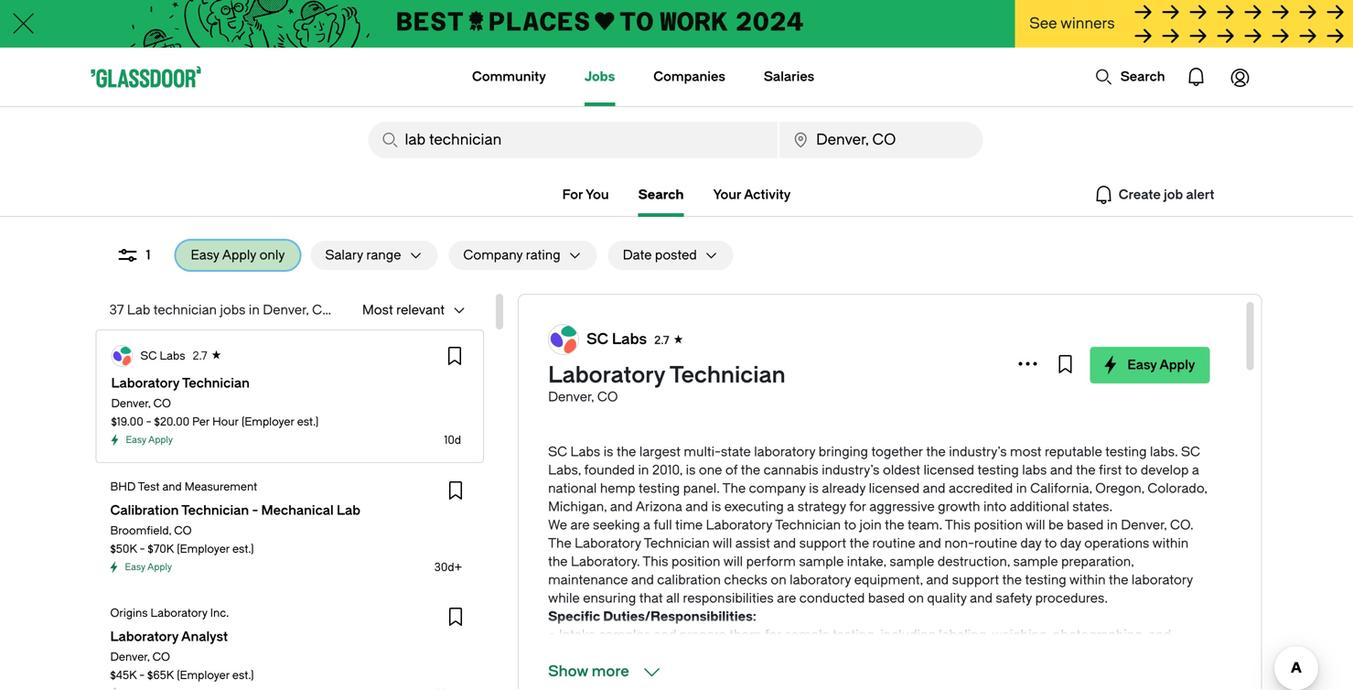 Task type: locate. For each thing, give the bounding box(es) containing it.
est.) right the hour
[[297, 416, 319, 428]]

sc down lab
[[141, 350, 157, 362]]

(employer inside 'denver, co $45k - $65k (employer est.)'
[[177, 669, 230, 682]]

1 horizontal spatial within
[[1153, 536, 1189, 551]]

support down destruction,
[[952, 573, 1000, 588]]

intake
[[559, 627, 596, 643]]

routine down join
[[873, 536, 916, 551]]

2.7 up "laboratory technician denver, co"
[[655, 334, 670, 347]]

technician down "time"
[[644, 536, 710, 551]]

all
[[666, 591, 680, 606]]

0 vertical spatial the
[[723, 481, 746, 496]]

inc.
[[210, 607, 229, 620]]

are down the michigan,
[[571, 518, 590, 533]]

- inside 'denver, co $45k - $65k (employer est.)'
[[139, 669, 145, 682]]

labs,
[[548, 463, 581, 478]]

laboratory up conducted
[[790, 573, 851, 588]]

laboratory
[[754, 444, 816, 459], [790, 573, 851, 588], [1132, 573, 1194, 588]]

search down the "see winners" link
[[1121, 69, 1166, 84]]

est.) inside "denver, co $19.00 - $20.00 per hour (employer est.)"
[[297, 416, 319, 428]]

based down equipment, at right
[[868, 591, 905, 606]]

for you link
[[563, 184, 609, 206]]

- for $65k
[[139, 669, 145, 682]]

the down reputable
[[1077, 463, 1096, 478]]

this down growth
[[945, 518, 971, 533]]

position down "into"
[[974, 518, 1023, 533]]

within
[[1153, 536, 1189, 551], [1070, 573, 1106, 588]]

labs down the technician
[[160, 350, 185, 362]]

laboratory.
[[571, 554, 640, 569]]

posted
[[655, 248, 697, 263]]

est.) inside broomfield, co $50k - $70k (employer est.)
[[232, 543, 254, 556]]

is
[[604, 444, 614, 459], [686, 463, 696, 478], [809, 481, 819, 496], [712, 499, 722, 514]]

specific
[[548, 609, 601, 624]]

within down co.
[[1153, 536, 1189, 551]]

0 vertical spatial will
[[1026, 518, 1046, 533]]

1 horizontal spatial on
[[909, 591, 924, 606]]

est.) inside 'denver, co $45k - $65k (employer est.)'
[[232, 669, 254, 682]]

denver,
[[263, 303, 309, 318], [548, 389, 594, 405], [111, 397, 151, 410], [1121, 518, 1168, 533], [110, 651, 150, 664]]

0 vertical spatial on
[[771, 573, 787, 588]]

$65k
[[147, 669, 174, 682]]

are down perform
[[777, 591, 797, 606]]

2 vertical spatial will
[[724, 554, 743, 569]]

0 horizontal spatial labs
[[160, 350, 185, 362]]

sc labs down the technician
[[141, 350, 185, 362]]

sc up "laboratory technician denver, co"
[[587, 331, 609, 348]]

1 vertical spatial this
[[643, 554, 669, 569]]

0 horizontal spatial day
[[1021, 536, 1042, 551]]

- down 'broomfield,'
[[140, 543, 145, 556]]

0 horizontal spatial none field
[[368, 122, 778, 158]]

1 horizontal spatial search
[[1121, 69, 1166, 84]]

0 vertical spatial samples
[[599, 627, 651, 643]]

position up calibration at the bottom
[[672, 554, 721, 569]]

sc labs logo image
[[549, 325, 579, 354], [112, 346, 132, 366]]

$50k
[[110, 543, 137, 556]]

0 horizontal spatial sc labs
[[141, 350, 185, 362]]

search up 'date posted'
[[639, 187, 684, 202]]

the down aggressive
[[885, 518, 905, 533]]

0 horizontal spatial for
[[765, 627, 782, 643]]

community link
[[472, 48, 546, 106]]

jobs
[[220, 303, 246, 318]]

1 horizontal spatial day
[[1061, 536, 1082, 551]]

search inside button
[[1121, 69, 1166, 84]]

denver, up $19.00
[[111, 397, 151, 410]]

sample up conducted
[[799, 554, 844, 569]]

- inside "denver, co $19.00 - $20.00 per hour (employer est.)"
[[146, 416, 152, 428]]

day down additional
[[1021, 536, 1042, 551]]

on left the quality
[[909, 591, 924, 606]]

this up that
[[643, 554, 669, 569]]

2.7 down the technician
[[193, 350, 207, 362]]

1 vertical spatial sc labs
[[141, 350, 185, 362]]

co inside 'denver, co $45k - $65k (employer est.)'
[[152, 651, 170, 664]]

company rating button
[[449, 241, 561, 270]]

1 vertical spatial a
[[787, 499, 795, 514]]

is left one
[[686, 463, 696, 478]]

0 vertical spatial search
[[1121, 69, 1166, 84]]

you
[[586, 187, 609, 202]]

sc labs logo image down rating at the top of the page
[[549, 325, 579, 354]]

and down duties/responsibilities:
[[654, 627, 677, 643]]

for
[[563, 187, 583, 202]]

sc labs logo image down the "37"
[[112, 346, 132, 366]]

sample down conducted
[[785, 627, 830, 643]]

- inside broomfield, co $50k - $70k (employer est.)
[[140, 543, 145, 556]]

to left join
[[844, 518, 857, 533]]

1 vertical spatial search
[[639, 187, 684, 202]]

Search location field
[[780, 122, 984, 158]]

2 vertical spatial (employer
[[177, 669, 230, 682]]

testing up first
[[1106, 444, 1147, 459]]

routine up destruction,
[[975, 536, 1018, 551]]

co inside broomfield, co $50k - $70k (employer est.)
[[174, 524, 192, 537]]

1 horizontal spatial labs
[[571, 444, 601, 459]]

0 vertical spatial est.)
[[297, 416, 319, 428]]

checks
[[724, 573, 768, 588]]

0 horizontal spatial 2.7
[[193, 350, 207, 362]]

1 none field from the left
[[368, 122, 778, 158]]

0 horizontal spatial a
[[644, 518, 651, 533]]

1 vertical spatial based
[[868, 591, 905, 606]]

to
[[1126, 463, 1138, 478], [844, 518, 857, 533], [1045, 536, 1058, 551]]

1 horizontal spatial industry's
[[949, 444, 1007, 459]]

salaries link
[[764, 48, 815, 106]]

1 horizontal spatial routine
[[975, 536, 1018, 551]]

2 none field from the left
[[780, 122, 984, 158]]

salaries
[[764, 69, 815, 84]]

Search keyword field
[[368, 122, 778, 158]]

will
[[1026, 518, 1046, 533], [713, 536, 733, 551], [724, 554, 743, 569]]

will left 'assist'
[[713, 536, 733, 551]]

most relevant
[[363, 303, 445, 318]]

1 vertical spatial licensed
[[869, 481, 920, 496]]

labs up "laboratory technician denver, co"
[[612, 331, 647, 348]]

2 horizontal spatial labs
[[612, 331, 647, 348]]

companies link
[[654, 48, 726, 106]]

colorado,
[[1148, 481, 1208, 496]]

1 vertical spatial the
[[548, 536, 572, 551]]

and up the quality
[[927, 573, 949, 588]]

2 vertical spatial a
[[644, 518, 651, 533]]

2 horizontal spatial a
[[1193, 463, 1200, 478]]

0 vertical spatial this
[[945, 518, 971, 533]]

2 vertical spatial -
[[139, 669, 145, 682]]

0 vertical spatial easy apply
[[1128, 357, 1196, 373]]

for
[[850, 499, 867, 514], [765, 627, 782, 643]]

one
[[699, 463, 723, 478]]

denver, inside "laboratory technician denver, co"
[[548, 389, 594, 405]]

0 vertical spatial -
[[146, 416, 152, 428]]

hour
[[212, 416, 239, 428]]

denver, up labs,
[[548, 389, 594, 405]]

show
[[548, 663, 589, 680]]

1 vertical spatial 2.7
[[193, 350, 207, 362]]

company
[[749, 481, 806, 496]]

in
[[249, 303, 260, 318], [638, 463, 649, 478], [1017, 481, 1028, 496], [1107, 518, 1118, 533]]

co inside "denver, co $19.00 - $20.00 per hour (employer est.)"
[[153, 397, 171, 410]]

the down of
[[723, 481, 746, 496]]

1 vertical spatial -
[[140, 543, 145, 556]]

1 horizontal spatial a
[[787, 499, 795, 514]]

- for $70k
[[140, 543, 145, 556]]

(employer inside "denver, co $19.00 - $20.00 per hour (employer est.)"
[[242, 416, 294, 428]]

- right '$45k'
[[139, 669, 145, 682]]

easy apply for 10d
[[126, 435, 173, 445]]

search
[[1121, 69, 1166, 84], [639, 187, 684, 202]]

0 vertical spatial labs
[[612, 331, 647, 348]]

panel.
[[683, 481, 720, 496]]

1 vertical spatial for
[[765, 627, 782, 643]]

37 lab technician jobs in denver, co
[[109, 303, 333, 318]]

2 horizontal spatial to
[[1126, 463, 1138, 478]]

and right photographing,
[[1149, 627, 1172, 643]]

1 vertical spatial support
[[952, 573, 1000, 588]]

industry's up already
[[822, 463, 880, 478]]

0 horizontal spatial routine
[[873, 536, 916, 551]]

growth
[[938, 499, 981, 514]]

quality
[[928, 591, 967, 606]]

0 vertical spatial 2.7
[[655, 334, 670, 347]]

co right 'broomfield,'
[[174, 524, 192, 537]]

1 vertical spatial easy apply
[[126, 435, 173, 445]]

1 vertical spatial (employer
[[177, 543, 230, 556]]

2 vertical spatial labs
[[571, 444, 601, 459]]

0 vertical spatial within
[[1153, 536, 1189, 551]]

show more
[[548, 663, 630, 680]]

will up checks
[[724, 554, 743, 569]]

0 vertical spatial (employer
[[242, 416, 294, 428]]

1 vertical spatial labs
[[160, 350, 185, 362]]

non-
[[945, 536, 975, 551]]

first
[[1099, 463, 1123, 478]]

1 vertical spatial to
[[844, 518, 857, 533]]

the right of
[[741, 463, 761, 478]]

based
[[1067, 518, 1104, 533], [868, 591, 905, 606]]

preparation,
[[1062, 554, 1135, 569]]

1 vertical spatial position
[[672, 554, 721, 569]]

1 horizontal spatial are
[[777, 591, 797, 606]]

strategy
[[798, 499, 846, 514]]

labs inside jobs list element
[[160, 350, 185, 362]]

1 vertical spatial est.)
[[232, 543, 254, 556]]

(employer
[[242, 416, 294, 428], [177, 543, 230, 556], [177, 669, 230, 682]]

1 horizontal spatial none field
[[780, 122, 984, 158]]

co for broomfield, co $50k - $70k (employer est.)
[[174, 524, 192, 537]]

sc labs
[[587, 331, 647, 348], [141, 350, 185, 362]]

0 horizontal spatial the
[[548, 536, 572, 551]]

winners
[[1061, 15, 1115, 32]]

a
[[1193, 463, 1200, 478], [787, 499, 795, 514], [644, 518, 651, 533]]

support
[[800, 536, 847, 551], [952, 573, 1000, 588]]

easy apply down $19.00
[[126, 435, 173, 445]]

1 horizontal spatial for
[[850, 499, 867, 514]]

within down the preparation,
[[1070, 573, 1106, 588]]

0 vertical spatial position
[[974, 518, 1023, 533]]

sc labs is the largest multi-state laboratory bringing together the industry's most reputable testing labs. sc labs, founded in 2010, is one of the cannabis industry's oldest licensed testing labs and the first to develop a national hemp testing panel. the company is already licensed and accredited in california, oregon, colorado, michigan, and arizona and is executing a strategy for aggressive growth into additional states. we are seeking a full time laboratory technician to join the team. this position will be based in denver, co. the laboratory technician will assist and support the routine and non-routine day to day operations within the laboratory. this position will perform sample intake, sample destruction, sample preparation, maintenance and calibration checks on laboratory equipment, and support the testing within the laboratory while ensuring that all responsibilities are conducted based on quality and safety procedures. specific duties/responsibilities: ● intake samples and prepare them for sample testing, including labeling, weighing, photographing, and organizing samples
[[548, 444, 1208, 661]]

and up growth
[[923, 481, 946, 496]]

in left the 2010,
[[638, 463, 649, 478]]

sample down be
[[1014, 554, 1059, 569]]

technician down strategy
[[775, 518, 841, 533]]

0 horizontal spatial support
[[800, 536, 847, 551]]

to right first
[[1126, 463, 1138, 478]]

for right them
[[765, 627, 782, 643]]

0 vertical spatial are
[[571, 518, 590, 533]]

a left full
[[644, 518, 651, 533]]

additional
[[1010, 499, 1070, 514]]

est.) down measurement
[[232, 543, 254, 556]]

will down additional
[[1026, 518, 1046, 533]]

easy
[[191, 248, 219, 263], [1128, 357, 1157, 373], [126, 435, 146, 445], [125, 562, 145, 573]]

the down the we
[[548, 536, 572, 551]]

sample up equipment, at right
[[890, 554, 935, 569]]

industry's up accredited
[[949, 444, 1007, 459]]

time
[[676, 518, 703, 533]]

including
[[881, 627, 936, 643]]

1 horizontal spatial sc labs logo image
[[549, 325, 579, 354]]

0 vertical spatial sc labs
[[587, 331, 647, 348]]

1 button
[[102, 241, 165, 270]]

a up colorado,
[[1193, 463, 1200, 478]]

co for denver, co $19.00 - $20.00 per hour (employer est.)
[[153, 397, 171, 410]]

0 horizontal spatial on
[[771, 573, 787, 588]]

(employer for origins laboratory inc.
[[177, 669, 230, 682]]

sc up labs,
[[548, 444, 568, 459]]

to down be
[[1045, 536, 1058, 551]]

0 vertical spatial industry's
[[949, 444, 1007, 459]]

1 horizontal spatial to
[[1045, 536, 1058, 551]]

range
[[366, 248, 401, 263]]

0 vertical spatial technician
[[670, 362, 786, 388]]

co
[[312, 303, 333, 318], [598, 389, 618, 405], [153, 397, 171, 410], [174, 524, 192, 537], [152, 651, 170, 664]]

of
[[726, 463, 738, 478]]

2 day from the left
[[1061, 536, 1082, 551]]

1 horizontal spatial sc labs
[[587, 331, 647, 348]]

0 horizontal spatial within
[[1070, 573, 1106, 588]]

co up the $20.00 on the bottom left
[[153, 397, 171, 410]]

(employer right $70k
[[177, 543, 230, 556]]

0 vertical spatial support
[[800, 536, 847, 551]]

easy apply down $70k
[[125, 562, 172, 573]]

est.) right "$65k"
[[232, 669, 254, 682]]

denver, up operations
[[1121, 518, 1168, 533]]

0 vertical spatial licensed
[[924, 463, 975, 478]]

and up california,
[[1051, 463, 1073, 478]]

founded
[[584, 463, 635, 478]]

1 day from the left
[[1021, 536, 1042, 551]]

(employer inside broomfield, co $50k - $70k (employer est.)
[[177, 543, 230, 556]]

and up that
[[632, 573, 654, 588]]

safety
[[996, 591, 1033, 606]]

0 horizontal spatial are
[[571, 518, 590, 533]]

samples
[[599, 627, 651, 643], [615, 646, 667, 661]]

0 horizontal spatial sc labs logo image
[[112, 346, 132, 366]]

technician
[[670, 362, 786, 388], [775, 518, 841, 533], [644, 536, 710, 551]]

2 vertical spatial easy apply
[[125, 562, 172, 573]]

on down perform
[[771, 573, 787, 588]]

companies
[[654, 69, 726, 84]]

2010,
[[652, 463, 683, 478]]

0 horizontal spatial position
[[672, 554, 721, 569]]

easy apply up labs.
[[1128, 357, 1196, 373]]

licensed down oldest
[[869, 481, 920, 496]]

denver, co $45k - $65k (employer est.)
[[110, 651, 254, 682]]

lottie animation container image
[[399, 48, 473, 104], [399, 48, 473, 104], [1175, 55, 1219, 99], [1175, 55, 1219, 99], [1219, 55, 1263, 99], [1095, 68, 1114, 86], [1095, 68, 1114, 86]]

None field
[[368, 122, 778, 158], [780, 122, 984, 158]]

licensed up accredited
[[924, 463, 975, 478]]

0 vertical spatial based
[[1067, 518, 1104, 533]]

labs up labs,
[[571, 444, 601, 459]]

a down company
[[787, 499, 795, 514]]

$20.00
[[154, 416, 190, 428]]

0 horizontal spatial to
[[844, 518, 857, 533]]

0 horizontal spatial industry's
[[822, 463, 880, 478]]

1 horizontal spatial based
[[1067, 518, 1104, 533]]

see winners
[[1030, 15, 1115, 32]]

denver, co $19.00 - $20.00 per hour (employer est.)
[[111, 397, 319, 428]]

broomfield, co $50k - $70k (employer est.)
[[110, 524, 254, 556]]

sc labs logo image inside jobs list element
[[112, 346, 132, 366]]

sample
[[799, 554, 844, 569], [890, 554, 935, 569], [1014, 554, 1059, 569], [785, 627, 830, 643]]

labs
[[1023, 463, 1047, 478]]

2 vertical spatial est.)
[[232, 669, 254, 682]]

aggressive
[[870, 499, 935, 514]]

- right $19.00
[[146, 416, 152, 428]]

co up "$65k"
[[152, 651, 170, 664]]

technician up state
[[670, 362, 786, 388]]



Task type: describe. For each thing, give the bounding box(es) containing it.
date
[[623, 248, 652, 263]]

join
[[860, 518, 882, 533]]

est.) for bhd test and measurement
[[232, 543, 254, 556]]

company
[[464, 248, 523, 263]]

most
[[363, 303, 393, 318]]

- for $20.00
[[146, 416, 152, 428]]

denver, inside "denver, co $19.00 - $20.00 per hour (employer est.)"
[[111, 397, 151, 410]]

easy apply inside button
[[1128, 357, 1196, 373]]

easy apply button
[[1090, 347, 1211, 384]]

assist
[[736, 536, 771, 551]]

origins
[[110, 607, 148, 620]]

and down panel.
[[686, 499, 709, 514]]

the up intake,
[[850, 536, 870, 551]]

est.) for origins laboratory inc.
[[232, 669, 254, 682]]

and inside jobs list element
[[162, 481, 182, 493]]

community
[[472, 69, 546, 84]]

show more button
[[548, 661, 663, 683]]

sc right labs.
[[1182, 444, 1201, 459]]

2 routine from the left
[[975, 536, 1018, 551]]

laboratory down co.
[[1132, 573, 1194, 588]]

2 vertical spatial technician
[[644, 536, 710, 551]]

easy apply for 30d+
[[125, 562, 172, 573]]

co inside "laboratory technician denver, co"
[[598, 389, 618, 405]]

1 horizontal spatial 2.7
[[655, 334, 670, 347]]

prepare
[[680, 627, 727, 643]]

test
[[138, 481, 160, 493]]

michigan,
[[548, 499, 607, 514]]

we
[[548, 518, 568, 533]]

more
[[592, 663, 630, 680]]

easy down $50k
[[125, 562, 145, 573]]

weighing,
[[993, 627, 1050, 643]]

jobs link
[[585, 48, 615, 106]]

easy up labs.
[[1128, 357, 1157, 373]]

for you
[[563, 187, 609, 202]]

the up founded
[[617, 444, 637, 459]]

apply down the $20.00 on the bottom left
[[148, 435, 173, 445]]

labeling,
[[939, 627, 990, 643]]

$19.00
[[111, 416, 143, 428]]

origins laboratory inc.
[[110, 607, 229, 620]]

in up operations
[[1107, 518, 1118, 533]]

is down panel.
[[712, 499, 722, 514]]

sc inside jobs list element
[[141, 350, 157, 362]]

easy right 1
[[191, 248, 219, 263]]

full
[[654, 518, 672, 533]]

1 vertical spatial samples
[[615, 646, 667, 661]]

team.
[[908, 518, 943, 533]]

the up the safety
[[1003, 573, 1022, 588]]

photographing,
[[1054, 627, 1146, 643]]

rating
[[526, 248, 561, 263]]

1 vertical spatial industry's
[[822, 463, 880, 478]]

1 vertical spatial on
[[909, 591, 924, 606]]

30d+
[[434, 561, 462, 574]]

reputable
[[1045, 444, 1103, 459]]

your activity link
[[713, 184, 791, 206]]

only
[[260, 248, 285, 263]]

lab
[[127, 303, 150, 318]]

be
[[1049, 518, 1064, 533]]

0 horizontal spatial based
[[868, 591, 905, 606]]

largest
[[640, 444, 681, 459]]

company rating
[[464, 248, 561, 263]]

most relevant button
[[348, 296, 445, 325]]

them
[[730, 627, 762, 643]]

broomfield,
[[110, 524, 171, 537]]

calibration
[[657, 573, 721, 588]]

co.
[[1171, 518, 1194, 533]]

and left the safety
[[970, 591, 993, 606]]

$70k
[[148, 543, 174, 556]]

denver, inside the sc labs is the largest multi-state laboratory bringing together the industry's most reputable testing labs. sc labs, founded in 2010, is one of the cannabis industry's oldest licensed testing labs and the first to develop a national hemp testing panel. the company is already licensed and accredited in california, oregon, colorado, michigan, and arizona and is executing a strategy for aggressive growth into additional states. we are seeking a full time laboratory technician to join the team. this position will be based in denver, co. the laboratory technician will assist and support the routine and non-routine day to day operations within the laboratory. this position will perform sample intake, sample destruction, sample preparation, maintenance and calibration checks on laboratory equipment, and support the testing within the laboratory while ensuring that all responsibilities are conducted based on quality and safety procedures. specific duties/responsibilities: ● intake samples and prepare them for sample testing, including labeling, weighing, photographing, and organizing samples
[[1121, 518, 1168, 533]]

apply down $70k
[[147, 562, 172, 573]]

37
[[109, 303, 124, 318]]

per
[[192, 416, 210, 428]]

develop
[[1141, 463, 1189, 478]]

your activity
[[713, 187, 791, 202]]

is up founded
[[604, 444, 614, 459]]

1 horizontal spatial licensed
[[924, 463, 975, 478]]

testing up procedures.
[[1026, 573, 1067, 588]]

easy apply only button
[[176, 241, 300, 270]]

1 vertical spatial will
[[713, 536, 733, 551]]

laboratory inside jobs list element
[[151, 607, 208, 620]]

search link
[[639, 184, 684, 206]]

testing up arizona
[[639, 481, 680, 496]]

accredited
[[949, 481, 1014, 496]]

1 vertical spatial are
[[777, 591, 797, 606]]

that
[[640, 591, 663, 606]]

apply left only
[[222, 248, 256, 263]]

jobs
[[585, 69, 615, 84]]

1 horizontal spatial this
[[945, 518, 971, 533]]

arizona
[[636, 499, 683, 514]]

your
[[713, 187, 742, 202]]

0 vertical spatial to
[[1126, 463, 1138, 478]]

date posted button
[[608, 241, 697, 270]]

testing up accredited
[[978, 463, 1019, 478]]

and down the hemp
[[610, 499, 633, 514]]

is up strategy
[[809, 481, 819, 496]]

ensuring
[[583, 591, 636, 606]]

laboratory up cannabis
[[754, 444, 816, 459]]

testing,
[[833, 627, 878, 643]]

(employer for bhd test and measurement
[[177, 543, 230, 556]]

easy apply only
[[191, 248, 285, 263]]

none field search keyword
[[368, 122, 778, 158]]

the up maintenance
[[548, 554, 568, 569]]

in right jobs
[[249, 303, 260, 318]]

perform
[[747, 554, 796, 569]]

0 horizontal spatial licensed
[[869, 481, 920, 496]]

1
[[146, 248, 151, 263]]

bhd test and measurement
[[110, 481, 257, 493]]

and down team.
[[919, 536, 942, 551]]

technician inside "laboratory technician denver, co"
[[670, 362, 786, 388]]

see
[[1030, 15, 1058, 32]]

co left most
[[312, 303, 333, 318]]

1 vertical spatial technician
[[775, 518, 841, 533]]

labs inside the sc labs is the largest multi-state laboratory bringing together the industry's most reputable testing labs. sc labs, founded in 2010, is one of the cannabis industry's oldest licensed testing labs and the first to develop a national hemp testing panel. the company is already licensed and accredited in california, oregon, colorado, michigan, and arizona and is executing a strategy for aggressive growth into additional states. we are seeking a full time laboratory technician to join the team. this position will be based in denver, co. the laboratory technician will assist and support the routine and non-routine day to day operations within the laboratory. this position will perform sample intake, sample destruction, sample preparation, maintenance and calibration checks on laboratory equipment, and support the testing within the laboratory while ensuring that all responsibilities are conducted based on quality and safety procedures. specific duties/responsibilities: ● intake samples and prepare them for sample testing, including labeling, weighing, photographing, and organizing samples
[[571, 444, 601, 459]]

2.7 inside jobs list element
[[193, 350, 207, 362]]

multi-
[[684, 444, 721, 459]]

apply up labs.
[[1160, 357, 1196, 373]]

denver, inside 'denver, co $45k - $65k (employer est.)'
[[110, 651, 150, 664]]

denver, right jobs
[[263, 303, 309, 318]]

2 vertical spatial to
[[1045, 536, 1058, 551]]

salary
[[325, 248, 363, 263]]

maintenance
[[548, 573, 628, 588]]

0 horizontal spatial this
[[643, 554, 669, 569]]

hemp
[[600, 481, 636, 496]]

0 vertical spatial for
[[850, 499, 867, 514]]

none field search location
[[780, 122, 984, 158]]

while
[[548, 591, 580, 606]]

duties/responsibilities:
[[603, 609, 757, 624]]

equipment,
[[855, 573, 923, 588]]

1 vertical spatial within
[[1070, 573, 1106, 588]]

co for denver, co $45k - $65k (employer est.)
[[152, 651, 170, 664]]

cannabis
[[764, 463, 819, 478]]

responsibilities
[[683, 591, 774, 606]]

technician
[[154, 303, 217, 318]]

in down "labs"
[[1017, 481, 1028, 496]]

1 horizontal spatial the
[[723, 481, 746, 496]]

seeking
[[593, 518, 640, 533]]

1 horizontal spatial position
[[974, 518, 1023, 533]]

search button
[[1086, 59, 1175, 95]]

activity
[[744, 187, 791, 202]]

state
[[721, 444, 751, 459]]

executing
[[725, 499, 784, 514]]

organizing
[[548, 646, 612, 661]]

laboratory inside "laboratory technician denver, co"
[[548, 362, 666, 388]]

conducted
[[800, 591, 865, 606]]

jobs list element
[[95, 329, 485, 690]]

0 horizontal spatial search
[[639, 187, 684, 202]]

procedures.
[[1036, 591, 1108, 606]]

easy down $19.00
[[126, 435, 146, 445]]

1 routine from the left
[[873, 536, 916, 551]]

and up perform
[[774, 536, 797, 551]]

the down the preparation,
[[1109, 573, 1129, 588]]

salary range
[[325, 248, 401, 263]]

1 horizontal spatial support
[[952, 573, 1000, 588]]

sc labs inside jobs list element
[[141, 350, 185, 362]]

intake,
[[847, 554, 887, 569]]

lottie animation container image
[[1219, 55, 1263, 99]]

the right the "together"
[[927, 444, 946, 459]]



Task type: vqa. For each thing, say whether or not it's contained in the screenshot.
growth
yes



